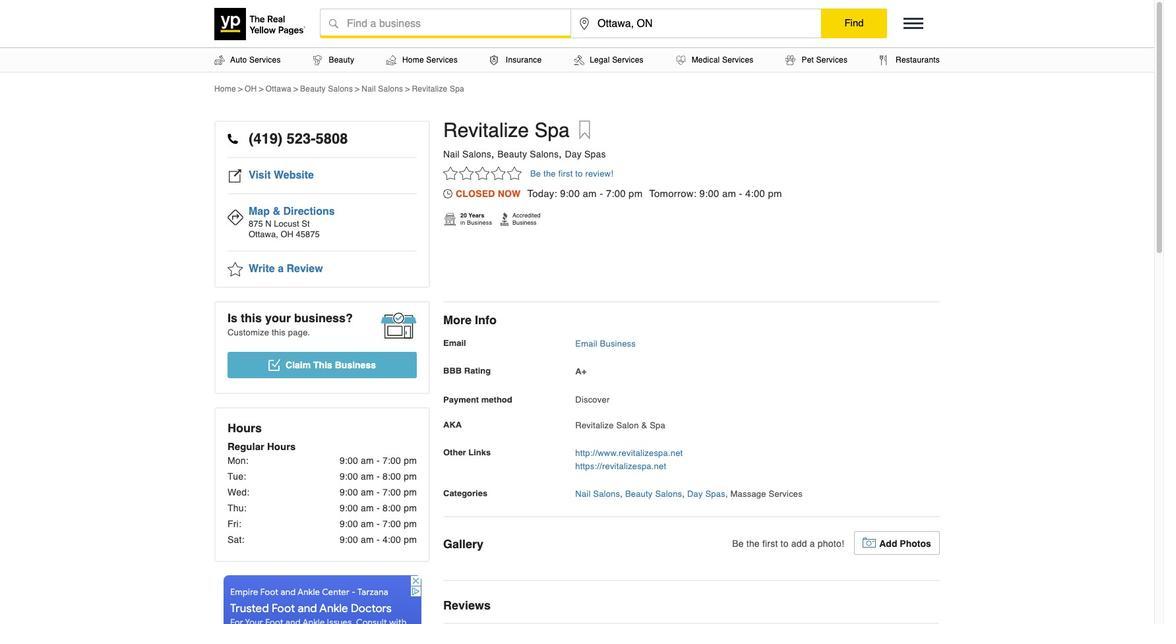 Task type: vqa. For each thing, say whether or not it's contained in the screenshot.
8:00
yes



Task type: locate. For each thing, give the bounding box(es) containing it.
visit
[[249, 170, 271, 181]]

1 horizontal spatial be
[[733, 539, 744, 550]]

9:00 am - 7:00 pm for mon:
[[340, 456, 417, 467]]

0 horizontal spatial hours
[[228, 422, 262, 436]]

restaurants
[[896, 55, 940, 65]]

this down your
[[272, 328, 286, 338]]

, down http://www.revitalizespa.net https://revitalizespa.net on the bottom of the page
[[683, 490, 685, 500]]

2 9:00 am - 8:00 pm from the top
[[340, 504, 417, 514]]

1 vertical spatial day spas link
[[688, 490, 726, 500]]

1 yp image from the left
[[443, 213, 457, 227]]

1 services from the left
[[249, 55, 281, 65]]

salons for nail salons
[[378, 84, 403, 94]]

9:00 for sat:
[[340, 535, 358, 546]]

revitalize down home services
[[412, 84, 448, 94]]

1 vertical spatial day
[[688, 490, 703, 500]]

,
[[492, 148, 495, 160], [559, 148, 562, 160], [620, 490, 623, 500], [683, 490, 685, 500], [726, 490, 728, 500]]

1 vertical spatial nail
[[443, 149, 460, 160]]

beauty
[[300, 84, 326, 94], [498, 149, 527, 160], [626, 490, 653, 500]]

2 services from the left
[[427, 55, 458, 65]]

services right pet on the right top of page
[[817, 55, 848, 65]]

0 horizontal spatial nail salons link
[[362, 84, 403, 94]]

first for review!
[[559, 169, 573, 179]]

0 vertical spatial hours
[[228, 422, 262, 436]]

first left add
[[763, 539, 778, 550]]

0 horizontal spatial a
[[278, 263, 284, 275]]

1 horizontal spatial &
[[642, 421, 648, 431]]

0 horizontal spatial 4:00
[[383, 535, 401, 546]]

beauty salons link for nail salons , beauty salons , day spas
[[498, 149, 559, 160]]

(419) 523-5808 link
[[228, 122, 417, 158]]

thu:
[[228, 504, 247, 514]]

salons down https://revitalizespa.net link
[[593, 490, 620, 500]]

4:00
[[746, 188, 766, 199], [383, 535, 401, 546]]

2 horizontal spatial beauty
[[626, 490, 653, 500]]

1 vertical spatial first
[[763, 539, 778, 550]]

am for tue:
[[361, 472, 374, 482]]

years
[[469, 213, 485, 219]]

0 horizontal spatial the
[[544, 169, 556, 179]]

1 horizontal spatial yp image
[[501, 213, 509, 226]]

the up today:
[[544, 169, 556, 179]]

revitalize spa down home services
[[412, 84, 465, 94]]

day inside nail salons , beauty salons , day spas
[[565, 149, 582, 160]]

a+ link
[[576, 363, 587, 381]]

3 services from the left
[[612, 55, 644, 65]]

yp image for in business
[[443, 213, 457, 227]]

this
[[241, 311, 262, 325], [272, 328, 286, 338]]

https://revitalizespa.net
[[576, 462, 667, 472]]

beauty up now
[[498, 149, 527, 160]]

mon:
[[228, 456, 249, 467]]

3 9:00 am - 7:00 pm from the top
[[340, 519, 417, 530]]

email
[[443, 339, 466, 348], [576, 339, 598, 349]]

locust
[[274, 219, 299, 229]]

1 vertical spatial beauty
[[498, 149, 527, 160]]

pm for mon:
[[404, 456, 417, 467]]

fri:
[[228, 519, 242, 530]]

email up a+
[[576, 339, 598, 349]]

7:00 for wed:
[[383, 488, 401, 498]]

pm for sat:
[[404, 535, 417, 546]]

8:00
[[383, 472, 401, 482], [383, 504, 401, 514]]

spas left massage
[[706, 490, 726, 500]]

1 horizontal spatial first
[[763, 539, 778, 550]]

-
[[600, 188, 603, 199], [739, 188, 743, 199], [377, 456, 380, 467], [377, 472, 380, 482], [377, 488, 380, 498], [377, 504, 380, 514], [377, 519, 380, 530], [377, 535, 380, 546]]

pet services
[[802, 55, 848, 65]]

hours up the regular
[[228, 422, 262, 436]]

9:00 am - 8:00 pm for thu:
[[340, 504, 417, 514]]

spas up the review!
[[585, 149, 606, 160]]

0 horizontal spatial email
[[443, 339, 466, 348]]

salons for nail salons , beauty salons , day spas , massage services
[[593, 490, 620, 500]]

1 vertical spatial 8:00
[[383, 504, 401, 514]]

day for nail salons , beauty salons , day spas , massage services
[[688, 490, 703, 500]]

salons for beauty salons
[[328, 84, 353, 94]]

browse pet services image
[[786, 55, 796, 65]]

revitalize down discover
[[576, 421, 614, 431]]

0 vertical spatial revitalize
[[412, 84, 448, 94]]

find button
[[822, 9, 888, 38]]

0 vertical spatial spas
[[585, 149, 606, 160]]

aka
[[443, 420, 462, 430]]

1 horizontal spatial day
[[688, 490, 703, 500]]

email down more
[[443, 339, 466, 348]]

business down accredited
[[513, 220, 537, 226]]

pm for tue:
[[404, 472, 417, 482]]

5 services from the left
[[817, 55, 848, 65]]

beauty down https://revitalizespa.net link
[[626, 490, 653, 500]]

is this your business? customize this page.
[[228, 311, 353, 338]]

nail salons link for nail salons , beauty salons , day spas
[[443, 149, 492, 160]]

revitalize spa up nail salons , beauty salons , day spas
[[443, 119, 570, 142]]

9:00 am - 7:00 pm
[[340, 456, 417, 467], [340, 488, 417, 498], [340, 519, 417, 530]]

0 horizontal spatial spas
[[585, 149, 606, 160]]

1 vertical spatial nail salons link
[[443, 149, 492, 160]]

1 horizontal spatial 4:00
[[746, 188, 766, 199]]

write a review link
[[228, 252, 417, 287]]

services for auto services
[[249, 55, 281, 65]]

the left add
[[747, 539, 760, 550]]

browse auto services image
[[214, 55, 225, 65]]

0 vertical spatial 8:00
[[383, 472, 401, 482]]

day left massage
[[688, 490, 703, 500]]

8:00 for thu:
[[383, 504, 401, 514]]

0 vertical spatial be
[[531, 169, 541, 179]]

email business link
[[576, 339, 636, 349]]

0 horizontal spatial first
[[559, 169, 573, 179]]

beauty salons link for ,
[[626, 490, 683, 500]]

1 horizontal spatial the
[[747, 539, 760, 550]]

auto services
[[230, 55, 281, 65]]

2 vertical spatial spa
[[650, 421, 666, 431]]

1 vertical spatial &
[[642, 421, 648, 431]]

categories
[[443, 489, 488, 499]]

0 horizontal spatial spa
[[450, 84, 465, 94]]

am for sat:
[[361, 535, 374, 546]]

salons down http://www.revitalizespa.net https://revitalizespa.net on the bottom of the page
[[656, 490, 683, 500]]

day spas link for nail salons , beauty salons , day spas
[[565, 149, 606, 160]]

7:00
[[606, 188, 626, 199], [383, 456, 401, 467], [383, 488, 401, 498], [383, 519, 401, 530]]

nail inside nail salons , beauty salons , day spas
[[443, 149, 460, 160]]

nail
[[362, 84, 376, 94], [443, 149, 460, 160], [576, 490, 591, 500]]

oh down locust at left
[[281, 230, 294, 240]]

2 8:00 from the top
[[383, 504, 401, 514]]

0 vertical spatial spa
[[450, 84, 465, 94]]

1 horizontal spatial this
[[272, 328, 286, 338]]

spa down home services
[[450, 84, 465, 94]]

0 vertical spatial nail
[[362, 84, 376, 94]]

2 vertical spatial beauty salons link
[[626, 490, 683, 500]]

http://www.revitalizespa.net https://revitalizespa.net
[[576, 448, 683, 472]]

salons down beauty
[[328, 84, 353, 94]]

pm
[[629, 188, 643, 199], [768, 188, 782, 199], [404, 456, 417, 467], [404, 472, 417, 482], [404, 488, 417, 498], [404, 504, 417, 514], [404, 519, 417, 530], [404, 535, 417, 546]]

browse restaurants image
[[880, 55, 888, 65]]

1 horizontal spatial spa
[[535, 119, 570, 142]]

legal
[[590, 55, 610, 65]]

day up be the first to review!
[[565, 149, 582, 160]]

(419)
[[249, 131, 283, 147]]

beauty salons link
[[300, 84, 353, 94], [498, 149, 559, 160], [626, 490, 683, 500]]

business right this
[[335, 360, 376, 371]]

0 horizontal spatial beauty salons link
[[300, 84, 353, 94]]

to left add
[[781, 539, 789, 550]]

auto
[[230, 55, 247, 65]]

nail down https://revitalizespa.net link
[[576, 490, 591, 500]]

1 vertical spatial this
[[272, 328, 286, 338]]

beauty salons link up today:
[[498, 149, 559, 160]]

spa right salon
[[650, 421, 666, 431]]

9:00 for thu:
[[340, 504, 358, 514]]

, up be the first to review! link
[[559, 148, 562, 160]]

45875
[[296, 230, 320, 240]]

today:
[[528, 188, 558, 199]]

4 services from the left
[[723, 55, 754, 65]]

salons for nail salons , beauty salons , day spas
[[463, 149, 492, 160]]

2 horizontal spatial nail salons link
[[576, 490, 620, 500]]

visit website
[[249, 170, 314, 181]]

Find a business text field
[[321, 9, 571, 38]]

ottawa,
[[249, 230, 278, 240]]

to for add
[[781, 539, 789, 550]]

pm for wed:
[[404, 488, 417, 498]]

services right auto
[[249, 55, 281, 65]]

- for sat:
[[377, 535, 380, 546]]

0 horizontal spatial oh
[[245, 84, 257, 94]]

accredited
[[513, 213, 541, 219]]

2 horizontal spatial nail
[[576, 490, 591, 500]]

business up discover
[[600, 339, 636, 349]]

1 vertical spatial 9:00 am - 7:00 pm
[[340, 488, 417, 498]]

review
[[287, 263, 323, 275]]

0 vertical spatial revitalize spa
[[412, 84, 465, 94]]

1 vertical spatial beauty salons link
[[498, 149, 559, 160]]

9:00 am - 7:00 pm for wed:
[[340, 488, 417, 498]]

this up customize
[[241, 311, 262, 325]]

&
[[273, 206, 280, 218], [642, 421, 648, 431]]

2 9:00 am - 7:00 pm from the top
[[340, 488, 417, 498]]

7:00 for mon:
[[383, 456, 401, 467]]

1 9:00 am - 8:00 pm from the top
[[340, 472, 417, 482]]

0 vertical spatial nail salons link
[[362, 84, 403, 94]]

insurance
[[506, 55, 542, 65]]

0 vertical spatial a
[[278, 263, 284, 275]]

services
[[769, 490, 803, 500]]

20 years in business
[[461, 213, 492, 226]]

0 horizontal spatial nail
[[362, 84, 376, 94]]

1 vertical spatial be
[[733, 539, 744, 550]]

0 vertical spatial the
[[544, 169, 556, 179]]

1 horizontal spatial day spas link
[[688, 490, 726, 500]]

revitalize up nail salons , beauty salons , day spas
[[443, 119, 529, 142]]

rating
[[464, 366, 491, 376]]

medical
[[692, 55, 720, 65]]

page.
[[288, 328, 310, 338]]

0 vertical spatial oh
[[245, 84, 257, 94]]

beauty salons link down http://www.revitalizespa.net https://revitalizespa.net on the bottom of the page
[[626, 490, 683, 500]]

business down years
[[467, 220, 492, 226]]

0 horizontal spatial be
[[531, 169, 541, 179]]

0 vertical spatial 9:00 am - 8:00 pm
[[340, 472, 417, 482]]

now
[[498, 189, 521, 199]]

1 9:00 am - 7:00 pm from the top
[[340, 456, 417, 467]]

beauty down browse beauty icon
[[300, 84, 326, 94]]

1 horizontal spatial nail
[[443, 149, 460, 160]]

salons down the browse home services icon
[[378, 84, 403, 94]]

1 horizontal spatial beauty
[[498, 149, 527, 160]]

nail right beauty salons
[[362, 84, 376, 94]]

1 vertical spatial spa
[[535, 119, 570, 142]]

hours right the regular
[[267, 441, 296, 453]]

1 vertical spatial oh
[[281, 230, 294, 240]]

to left the review!
[[576, 169, 583, 179]]

0 vertical spatial beauty
[[300, 84, 326, 94]]

0 horizontal spatial day
[[565, 149, 582, 160]]

nail salons link down https://revitalizespa.net link
[[576, 490, 620, 500]]

9:00 am - 7:00 pm for fri:
[[340, 519, 417, 530]]

0 vertical spatial &
[[273, 206, 280, 218]]

0 horizontal spatial this
[[241, 311, 262, 325]]

9:00 for tue:
[[340, 472, 358, 482]]

first for add
[[763, 539, 778, 550]]

nail salons link up closed
[[443, 149, 492, 160]]

2 yp image from the left
[[501, 213, 509, 226]]

2 vertical spatial nail salons link
[[576, 490, 620, 500]]

1 vertical spatial spas
[[706, 490, 726, 500]]

0 vertical spatial beauty salons link
[[300, 84, 353, 94]]

0 vertical spatial day spas link
[[565, 149, 606, 160]]

more
[[443, 313, 472, 327]]

beauty salons
[[300, 84, 353, 94]]

2 vertical spatial 9:00 am - 7:00 pm
[[340, 519, 417, 530]]

in
[[461, 220, 466, 226]]

claim this business
[[286, 360, 376, 371]]

am for wed:
[[361, 488, 374, 498]]

spas inside nail salons , beauty salons , day spas
[[585, 149, 606, 160]]

1 horizontal spatial spas
[[706, 490, 726, 500]]

0 horizontal spatial day spas link
[[565, 149, 606, 160]]

1 horizontal spatial hours
[[267, 441, 296, 453]]

1 horizontal spatial email
[[576, 339, 598, 349]]

2 vertical spatial beauty
[[626, 490, 653, 500]]

yp image left in
[[443, 213, 457, 227]]

& up locust at left
[[273, 206, 280, 218]]

0 horizontal spatial yp image
[[443, 213, 457, 227]]

a right write
[[278, 263, 284, 275]]

Where? text field
[[571, 9, 822, 38]]

0 vertical spatial 9:00 am - 7:00 pm
[[340, 456, 417, 467]]

info
[[475, 313, 497, 327]]

services right home
[[427, 55, 458, 65]]

services right medical
[[723, 55, 754, 65]]

the for be the first to add a photo!
[[747, 539, 760, 550]]

1 horizontal spatial beauty salons link
[[498, 149, 559, 160]]

1 vertical spatial the
[[747, 539, 760, 550]]

1 8:00 from the top
[[383, 472, 401, 482]]

0 vertical spatial to
[[576, 169, 583, 179]]

beauty inside nail salons , beauty salons , day spas
[[498, 149, 527, 160]]

1 vertical spatial 9:00 am - 8:00 pm
[[340, 504, 417, 514]]

1 vertical spatial to
[[781, 539, 789, 550]]

salons
[[328, 84, 353, 94], [378, 84, 403, 94], [463, 149, 492, 160], [530, 149, 559, 160], [593, 490, 620, 500], [656, 490, 683, 500]]

0 horizontal spatial &
[[273, 206, 280, 218]]

1 horizontal spatial nail salons link
[[443, 149, 492, 160]]

discover
[[576, 395, 610, 405]]

, down https://revitalizespa.net link
[[620, 490, 623, 500]]

the real yellow pages logo image
[[214, 8, 307, 40]]

beauty for nail salons , beauty salons , day spas , massage services
[[626, 490, 653, 500]]

9:00 am - 4:00 pm
[[340, 535, 417, 546]]

1 vertical spatial a
[[810, 539, 816, 550]]

day spas link left massage
[[688, 490, 726, 500]]

spas for nail salons , beauty salons , day spas , massage services
[[706, 490, 726, 500]]

beauty
[[329, 55, 354, 65]]

& right salon
[[642, 421, 648, 431]]

be down massage
[[733, 539, 744, 550]]

oh right home link
[[245, 84, 257, 94]]

8:00 for tue:
[[383, 472, 401, 482]]

0 vertical spatial this
[[241, 311, 262, 325]]

legal services
[[590, 55, 644, 65]]

salons up closed
[[463, 149, 492, 160]]

0 vertical spatial day
[[565, 149, 582, 160]]

yp image left accredited business at the top
[[501, 213, 509, 226]]

spa up nail salons , beauty salons , day spas
[[535, 119, 570, 142]]

services right legal at the top right of the page
[[612, 55, 644, 65]]

tomorrow:
[[650, 188, 697, 199]]

nail for nail salons , beauty salons , day spas , massage services
[[576, 490, 591, 500]]

- for tue:
[[377, 472, 380, 482]]

2 horizontal spatial beauty salons link
[[626, 490, 683, 500]]

9:00 for fri:
[[340, 519, 358, 530]]

nail inside breadcrumbs navigation
[[362, 84, 376, 94]]

yp image
[[443, 213, 457, 227], [501, 213, 509, 226]]

2 vertical spatial nail
[[576, 490, 591, 500]]

0 horizontal spatial beauty
[[300, 84, 326, 94]]

day spas link up be the first to review! link
[[565, 149, 606, 160]]

breadcrumbs navigation
[[214, 84, 940, 94]]

add photos link
[[855, 532, 940, 555]]

beauty salons link down browse beauty icon
[[300, 84, 353, 94]]

pm for thu:
[[404, 504, 417, 514]]

nail salons link down the browse home services icon
[[362, 84, 403, 94]]

0 horizontal spatial to
[[576, 169, 583, 179]]

day spas link
[[565, 149, 606, 160], [688, 490, 726, 500]]

1 horizontal spatial oh
[[281, 230, 294, 240]]

first left the review!
[[559, 169, 573, 179]]

1 horizontal spatial to
[[781, 539, 789, 550]]

2 vertical spatial revitalize
[[576, 421, 614, 431]]

revitalize spa
[[412, 84, 465, 94], [443, 119, 570, 142]]

nail up closed
[[443, 149, 460, 160]]

revitalize
[[412, 84, 448, 94], [443, 119, 529, 142], [576, 421, 614, 431]]

email for email business
[[576, 339, 598, 349]]

email business
[[576, 339, 636, 349]]

a right add
[[810, 539, 816, 550]]

be up today:
[[531, 169, 541, 179]]

0 vertical spatial first
[[559, 169, 573, 179]]



Task type: describe. For each thing, give the bounding box(es) containing it.
- for thu:
[[377, 504, 380, 514]]

closed
[[456, 189, 495, 199]]

medical services
[[692, 55, 754, 65]]

oh inside the map & directions 875 n locust st ottawa, oh 45875
[[281, 230, 294, 240]]

20
[[461, 213, 467, 219]]

oh link
[[245, 84, 257, 94]]

accredited business
[[513, 213, 541, 226]]

advertisement region
[[223, 576, 421, 625]]

home
[[214, 84, 236, 94]]

tue:
[[228, 472, 246, 482]]

email for email
[[443, 339, 466, 348]]

- for fri:
[[377, 519, 380, 530]]

nail salons , beauty salons , day spas
[[443, 148, 606, 160]]

ottawa link
[[266, 84, 292, 94]]

wed:
[[228, 488, 250, 498]]

photos
[[900, 539, 932, 550]]

bbb
[[443, 366, 462, 376]]

business?
[[294, 311, 353, 325]]

day for nail salons , beauty salons , day spas
[[565, 149, 582, 160]]

am for mon:
[[361, 456, 374, 467]]

pm for fri:
[[404, 519, 417, 530]]

875
[[249, 219, 263, 229]]

add
[[792, 539, 808, 550]]

st
[[302, 219, 310, 229]]

regular hours
[[228, 441, 296, 453]]

write a review
[[249, 263, 323, 275]]

add
[[880, 539, 898, 550]]

a inside write a review link
[[278, 263, 284, 275]]

1 vertical spatial hours
[[267, 441, 296, 453]]

browse home services image
[[387, 55, 397, 65]]

home
[[403, 55, 424, 65]]

revitalize salon & spa
[[576, 421, 666, 431]]

523-
[[287, 131, 316, 147]]

business inside "claim this business" link
[[335, 360, 376, 371]]

browse medical services image
[[676, 55, 686, 65]]

write
[[249, 263, 275, 275]]

links
[[469, 448, 491, 458]]

- for wed:
[[377, 488, 380, 498]]

be the first to add a photo!
[[733, 539, 845, 550]]

other
[[443, 448, 466, 458]]

more info
[[443, 313, 497, 327]]

browse insurance image
[[490, 55, 498, 65]]

1 vertical spatial revitalize spa
[[443, 119, 570, 142]]

services for medical services
[[723, 55, 754, 65]]

be the first to review!
[[531, 169, 614, 179]]

, left massage
[[726, 490, 728, 500]]

nail for nail salons
[[362, 84, 376, 94]]

, up closed
[[492, 148, 495, 160]]

browse legal services image
[[574, 55, 585, 65]]

oh inside breadcrumbs navigation
[[245, 84, 257, 94]]

home services
[[403, 55, 458, 65]]

& inside the map & directions 875 n locust st ottawa, oh 45875
[[273, 206, 280, 218]]

payment method
[[443, 395, 513, 405]]

http://www.revitalizespa.net link
[[576, 448, 683, 458]]

bbb rating
[[443, 366, 491, 376]]

yp image for business
[[501, 213, 509, 226]]

- for mon:
[[377, 456, 380, 467]]

9:00 for mon:
[[340, 456, 358, 467]]

nail for nail salons , beauty salons , day spas
[[443, 149, 460, 160]]

services for home services
[[427, 55, 458, 65]]

be for be the first to add a photo!
[[733, 539, 744, 550]]

am for thu:
[[361, 504, 374, 514]]

revitalize spa inside breadcrumbs navigation
[[412, 84, 465, 94]]

claim
[[286, 360, 311, 371]]

nail salons , beauty salons , day spas , massage services
[[576, 490, 803, 500]]

beauty inside breadcrumbs navigation
[[300, 84, 326, 94]]

1 horizontal spatial a
[[810, 539, 816, 550]]

regular
[[228, 441, 265, 453]]

home link
[[214, 84, 236, 94]]

method
[[482, 395, 513, 405]]

9:00 for wed:
[[340, 488, 358, 498]]

massage
[[731, 490, 767, 500]]

ottawa
[[266, 84, 292, 94]]

gallery
[[443, 538, 484, 551]]

be the first to review! link
[[531, 169, 614, 179]]

browse beauty image
[[313, 55, 322, 65]]

n
[[265, 219, 272, 229]]

map & directions 875 n locust st ottawa, oh 45875
[[249, 206, 335, 240]]

be for be the first to review!
[[531, 169, 541, 179]]

reviews
[[443, 599, 491, 613]]

business inside 20 years in business
[[467, 220, 492, 226]]

5808
[[316, 131, 348, 147]]

this
[[313, 360, 332, 371]]

spas for nail salons , beauty salons , day spas
[[585, 149, 606, 160]]

(419) 523-5808
[[249, 131, 348, 147]]

spa inside breadcrumbs navigation
[[450, 84, 465, 94]]

closed now today: 9:00 am - 7:00 pm tomorrow: 9:00 am - 4:00 pm
[[456, 188, 782, 199]]

other links
[[443, 448, 491, 458]]

services for pet services
[[817, 55, 848, 65]]

2 horizontal spatial spa
[[650, 421, 666, 431]]

am for fri:
[[361, 519, 374, 530]]

beauty for nail salons , beauty salons , day spas
[[498, 149, 527, 160]]

visit website link
[[228, 158, 417, 195]]

1 vertical spatial 4:00
[[383, 535, 401, 546]]

nail salons
[[362, 84, 403, 94]]

map
[[249, 206, 270, 218]]

to for review!
[[576, 169, 583, 179]]

day spas link for ,
[[688, 490, 726, 500]]

a+
[[576, 367, 587, 377]]

add photos
[[880, 539, 932, 550]]

0 vertical spatial 4:00
[[746, 188, 766, 199]]

photo!
[[818, 539, 845, 550]]

is
[[228, 311, 238, 325]]

claim this business link
[[228, 352, 417, 379]]

business inside accredited business
[[513, 220, 537, 226]]

7:00 for fri:
[[383, 519, 401, 530]]

payment
[[443, 395, 479, 405]]

revitalize inside breadcrumbs navigation
[[412, 84, 448, 94]]

https://revitalizespa.net link
[[576, 462, 667, 472]]

salons up be the first to review! link
[[530, 149, 559, 160]]

the for be the first to review!
[[544, 169, 556, 179]]

services for legal services
[[612, 55, 644, 65]]

salon
[[617, 421, 639, 431]]

nail salons link for ,
[[576, 490, 620, 500]]

http://www.revitalizespa.net
[[576, 448, 683, 458]]

9:00 am - 8:00 pm for tue:
[[340, 472, 417, 482]]

your
[[265, 311, 291, 325]]

find
[[845, 17, 864, 28]]

1 vertical spatial revitalize
[[443, 119, 529, 142]]

review!
[[586, 169, 614, 179]]



